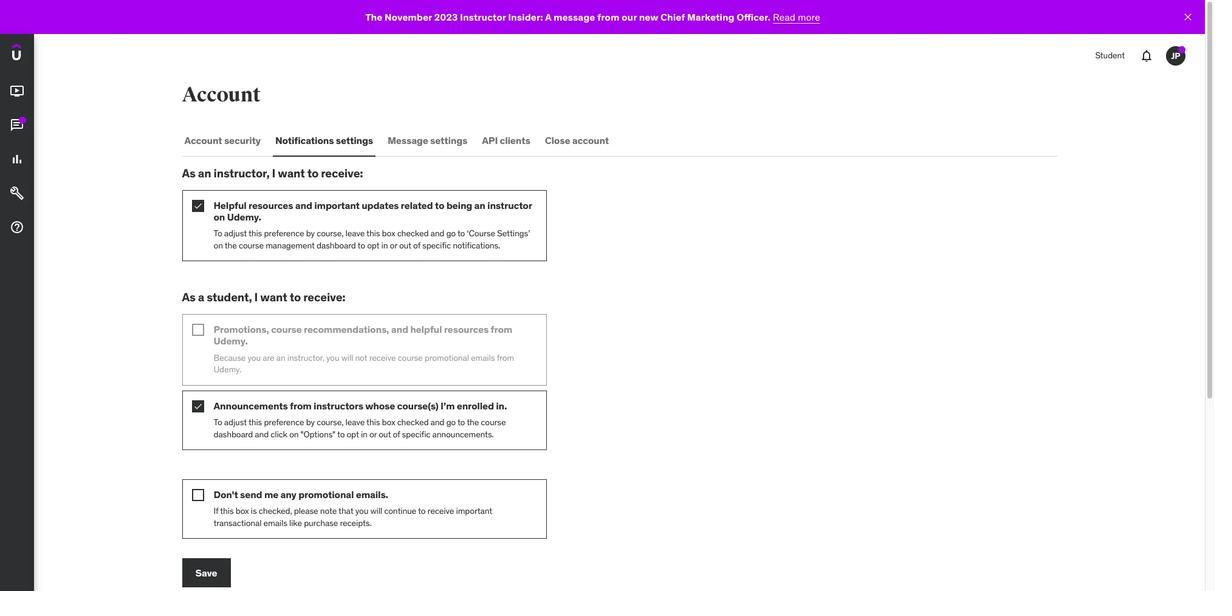 Task type: describe. For each thing, give the bounding box(es) containing it.
message
[[554, 11, 595, 23]]

clients
[[500, 135, 531, 147]]

officer.
[[737, 11, 771, 23]]

from inside announcements from instructors whose course(s) i'm enrolled in. to adjust this preference by course, leave this box checked and go to the  course dashboard and click on "options" to opt in or out of specific announcements.
[[290, 400, 312, 412]]

by inside announcements from instructors whose course(s) i'm enrolled in. to adjust this preference by course, leave this box checked and go to the  course dashboard and click on "options" to opt in or out of specific announcements.
[[306, 417, 315, 428]]

box inside don't send me any promotional emails. if this box is checked, please note that you will continue to receive important transactional emails like purchase receipts.
[[236, 506, 249, 517]]

recommendations,
[[304, 324, 389, 336]]

read
[[773, 11, 796, 23]]

jp
[[1172, 50, 1181, 61]]

enrolled
[[457, 400, 494, 412]]

"options"
[[301, 429, 336, 440]]

account security button
[[182, 126, 263, 156]]

being
[[447, 199, 472, 211]]

account security
[[185, 135, 261, 147]]

and left click
[[255, 429, 269, 440]]

checked inside announcements from instructors whose course(s) i'm enrolled in. to adjust this preference by course, leave this box checked and go to the  course dashboard and click on "options" to opt in or out of specific announcements.
[[397, 417, 429, 428]]

an inside promotions, course recommendations, and helpful resources from udemy. because you are an instructor, you will not receive course promotional emails from udemy.
[[276, 352, 285, 363]]

message settings
[[388, 135, 468, 147]]

or inside helpful resources and important updates related to being an instructor on udemy. to adjust this preference by course, leave this box checked and go to 'course settings' on the course management dashboard to opt in or out of specific notifications.
[[390, 240, 397, 251]]

marketing
[[687, 11, 735, 23]]

instructor, inside promotions, course recommendations, and helpful resources from udemy. because you are an instructor, you will not receive course promotional emails from udemy.
[[287, 352, 325, 363]]

me
[[264, 489, 279, 501]]

and down 'i'm'
[[431, 417, 445, 428]]

close account
[[545, 135, 609, 147]]

receive inside don't send me any promotional emails. if this box is checked, please note that you will continue to receive important transactional emails like purchase receipts.
[[428, 506, 454, 517]]

as for as a student, i want to receive:
[[182, 290, 196, 305]]

any
[[281, 489, 297, 501]]

in.
[[496, 400, 507, 412]]

resources inside helpful resources and important updates related to being an instructor on udemy. to adjust this preference by course, leave this box checked and go to 'course settings' on the course management dashboard to opt in or out of specific notifications.
[[249, 199, 293, 211]]

whose
[[366, 400, 395, 412]]

instructors
[[314, 400, 363, 412]]

helpful
[[410, 324, 442, 336]]

instructor
[[460, 11, 506, 23]]

and up the management
[[295, 199, 312, 211]]

and down related
[[431, 228, 445, 239]]

settings for notifications settings
[[336, 135, 373, 147]]

helpful
[[214, 199, 247, 211]]

notifications image
[[1140, 49, 1154, 63]]

small image for an
[[192, 200, 204, 212]]

notifications
[[275, 135, 334, 147]]

receive: for as a student, i want to receive:
[[303, 290, 346, 305]]

if
[[214, 506, 218, 517]]

i'm
[[441, 400, 455, 412]]

notifications.
[[453, 240, 500, 251]]

out inside helpful resources and important updates related to being an instructor on udemy. to adjust this preference by course, leave this box checked and go to 'course settings' on the course management dashboard to opt in or out of specific notifications.
[[399, 240, 412, 251]]

1 vertical spatial udemy.
[[214, 335, 248, 347]]

announcements from instructors whose course(s) i'm enrolled in. to adjust this preference by course, leave this box checked and go to the  course dashboard and click on "options" to opt in or out of specific announcements.
[[214, 400, 507, 440]]

like
[[289, 518, 302, 529]]

are
[[263, 352, 274, 363]]

don't
[[214, 489, 238, 501]]

insider:
[[508, 11, 543, 23]]

to inside announcements from instructors whose course(s) i'm enrolled in. to adjust this preference by course, leave this box checked and go to the  course dashboard and click on "options" to opt in or out of specific announcements.
[[214, 417, 222, 428]]

2 vertical spatial udemy.
[[214, 364, 241, 375]]

the inside announcements from instructors whose course(s) i'm enrolled in. to adjust this preference by course, leave this box checked and go to the  course dashboard and click on "options" to opt in or out of specific announcements.
[[467, 417, 479, 428]]

to down updates
[[358, 240, 365, 251]]

adjust inside helpful resources and important updates related to being an instructor on udemy. to adjust this preference by course, leave this box checked and go to 'course settings' on the course management dashboard to opt in or out of specific notifications.
[[224, 228, 247, 239]]

want for student,
[[260, 290, 287, 305]]

transactional
[[214, 518, 262, 529]]

promotional inside don't send me any promotional emails. if this box is checked, please note that you will continue to receive important transactional emails like purchase receipts.
[[299, 489, 354, 501]]

this inside don't send me any promotional emails. if this box is checked, please note that you will continue to receive important transactional emails like purchase receipts.
[[220, 506, 234, 517]]

account
[[572, 135, 609, 147]]

will inside promotions, course recommendations, and helpful resources from udemy. because you are an instructor, you will not receive course promotional emails from udemy.
[[341, 352, 353, 363]]

course inside announcements from instructors whose course(s) i'm enrolled in. to adjust this preference by course, leave this box checked and go to the  course dashboard and click on "options" to opt in or out of specific announcements.
[[481, 417, 506, 428]]

message settings button
[[385, 126, 470, 156]]

1 horizontal spatial you
[[326, 352, 340, 363]]

close
[[545, 135, 570, 147]]

checked inside helpful resources and important updates related to being an instructor on udemy. to adjust this preference by course, leave this box checked and go to 'course settings' on the course management dashboard to opt in or out of specific notifications.
[[397, 228, 429, 239]]

the november 2023 instructor insider: a message from our new chief marketing officer. read more
[[365, 11, 821, 23]]

save button
[[182, 559, 231, 588]]

udemy. inside helpful resources and important updates related to being an instructor on udemy. to adjust this preference by course, leave this box checked and go to 'course settings' on the course management dashboard to opt in or out of specific notifications.
[[227, 211, 261, 223]]

box inside helpful resources and important updates related to being an instructor on udemy. to adjust this preference by course, leave this box checked and go to 'course settings' on the course management dashboard to opt in or out of specific notifications.
[[382, 228, 395, 239]]

related
[[401, 199, 433, 211]]

security
[[224, 135, 261, 147]]

to down 'notifications'
[[307, 166, 319, 181]]

you inside don't send me any promotional emails. if this box is checked, please note that you will continue to receive important transactional emails like purchase receipts.
[[355, 506, 369, 517]]

udemy image
[[12, 44, 67, 65]]

dashboard inside helpful resources and important updates related to being an instructor on udemy. to adjust this preference by course, leave this box checked and go to 'course settings' on the course management dashboard to opt in or out of specific notifications.
[[317, 240, 356, 251]]

small image
[[192, 400, 204, 413]]

send
[[240, 489, 262, 501]]

save
[[195, 567, 217, 579]]

and inside promotions, course recommendations, and helpful resources from udemy. because you are an instructor, you will not receive course promotional emails from udemy.
[[391, 324, 408, 336]]

i for instructor,
[[272, 166, 276, 181]]

receive: for as an instructor, i want to receive:
[[321, 166, 363, 181]]

1 medium image from the top
[[10, 118, 24, 133]]

i for student,
[[254, 290, 258, 305]]

emails inside promotions, course recommendations, and helpful resources from udemy. because you are an instructor, you will not receive course promotional emails from udemy.
[[471, 352, 495, 363]]

3 small image from the top
[[192, 489, 204, 502]]

dashboard inside announcements from instructors whose course(s) i'm enrolled in. to adjust this preference by course, leave this box checked and go to the  course dashboard and click on "options" to opt in or out of specific announcements.
[[214, 429, 253, 440]]

notifications settings button
[[273, 126, 376, 156]]

of inside announcements from instructors whose course(s) i'm enrolled in. to adjust this preference by course, leave this box checked and go to the  course dashboard and click on "options" to opt in or out of specific announcements.
[[393, 429, 400, 440]]

emails.
[[356, 489, 388, 501]]

as a student, i want to receive:
[[182, 290, 346, 305]]

purchase
[[304, 518, 338, 529]]

0 horizontal spatial an
[[198, 166, 211, 181]]

2023
[[434, 11, 458, 23]]



Task type: vqa. For each thing, say whether or not it's contained in the screenshot.
1st small image from the bottom
yes



Task type: locate. For each thing, give the bounding box(es) containing it.
0 vertical spatial by
[[306, 228, 315, 239]]

1 leave from the top
[[346, 228, 365, 239]]

management
[[266, 240, 315, 251]]

0 vertical spatial medium image
[[10, 118, 24, 133]]

1 vertical spatial preference
[[264, 417, 304, 428]]

close image
[[1182, 11, 1195, 23]]

emails inside don't send me any promotional emails. if this box is checked, please note that you will continue to receive important transactional emails like purchase receipts.
[[264, 518, 287, 529]]

0 vertical spatial small image
[[192, 200, 204, 212]]

account for account security
[[185, 135, 222, 147]]

udemy.
[[227, 211, 261, 223], [214, 335, 248, 347], [214, 364, 241, 375]]

2 medium image from the top
[[10, 152, 24, 167]]

resources right helpful
[[444, 324, 489, 336]]

note
[[320, 506, 337, 517]]

or
[[390, 240, 397, 251], [370, 429, 377, 440]]

small image for a
[[192, 324, 204, 336]]

to down helpful at the left of the page
[[214, 228, 222, 239]]

resources down as an instructor, i want to receive:
[[249, 199, 293, 211]]

as down account security button on the top left of the page
[[182, 166, 196, 181]]

1 vertical spatial on
[[214, 240, 223, 251]]

0 vertical spatial checked
[[397, 228, 429, 239]]

box down updates
[[382, 228, 395, 239]]

account inside account security button
[[185, 135, 222, 147]]

want
[[278, 166, 305, 181], [260, 290, 287, 305]]

to up notifications. in the left of the page
[[458, 228, 465, 239]]

1 vertical spatial opt
[[347, 429, 359, 440]]

2 vertical spatial box
[[236, 506, 249, 517]]

1 vertical spatial i
[[254, 290, 258, 305]]

our
[[622, 11, 637, 23]]

or down updates
[[390, 240, 397, 251]]

0 horizontal spatial will
[[341, 352, 353, 363]]

please
[[294, 506, 318, 517]]

0 horizontal spatial resources
[[249, 199, 293, 211]]

i down 'notifications'
[[272, 166, 276, 181]]

0 vertical spatial in
[[382, 240, 388, 251]]

1 vertical spatial by
[[306, 417, 315, 428]]

promotions, course recommendations, and helpful resources from udemy. because you are an instructor, you will not receive course promotional emails from udemy.
[[214, 324, 514, 375]]

want right student,
[[260, 290, 287, 305]]

out inside announcements from instructors whose course(s) i'm enrolled in. to adjust this preference by course, leave this box checked and go to the  course dashboard and click on "options" to opt in or out of specific announcements.
[[379, 429, 391, 440]]

1 vertical spatial instructor,
[[287, 352, 325, 363]]

1 adjust from the top
[[224, 228, 247, 239]]

1 vertical spatial small image
[[192, 324, 204, 336]]

instructor,
[[214, 166, 270, 181], [287, 352, 325, 363]]

on inside announcements from instructors whose course(s) i'm enrolled in. to adjust this preference by course, leave this box checked and go to the  course dashboard and click on "options" to opt in or out of specific announcements.
[[289, 429, 299, 440]]

opt down updates
[[367, 240, 380, 251]]

1 vertical spatial box
[[382, 417, 395, 428]]

account left 'security'
[[185, 135, 222, 147]]

course left the management
[[239, 240, 264, 251]]

2 vertical spatial an
[[276, 352, 285, 363]]

and
[[295, 199, 312, 211], [431, 228, 445, 239], [391, 324, 408, 336], [431, 417, 445, 428], [255, 429, 269, 440]]

0 horizontal spatial you
[[248, 352, 261, 363]]

i right student,
[[254, 290, 258, 305]]

settings for message settings
[[430, 135, 468, 147]]

an inside helpful resources and important updates related to being an instructor on udemy. to adjust this preference by course, leave this box checked and go to 'course settings' on the course management dashboard to opt in or out of specific notifications.
[[475, 199, 486, 211]]

by up the management
[[306, 228, 315, 239]]

by inside helpful resources and important updates related to being an instructor on udemy. to adjust this preference by course, leave this box checked and go to 'course settings' on the course management dashboard to opt in or out of specific notifications.
[[306, 228, 315, 239]]

you left are
[[248, 352, 261, 363]]

2 to from the top
[[214, 417, 222, 428]]

resources
[[249, 199, 293, 211], [444, 324, 489, 336]]

0 vertical spatial adjust
[[224, 228, 247, 239]]

1 horizontal spatial will
[[371, 506, 382, 517]]

2 preference from the top
[[264, 417, 304, 428]]

leave
[[346, 228, 365, 239], [346, 417, 365, 428]]

of down whose
[[393, 429, 400, 440]]

of down related
[[413, 240, 421, 251]]

api
[[482, 135, 498, 147]]

2 adjust from the top
[[224, 417, 247, 428]]

1 vertical spatial dashboard
[[214, 429, 253, 440]]

opt down instructors at the left bottom of the page
[[347, 429, 359, 440]]

2 course, from the top
[[317, 417, 344, 428]]

1 vertical spatial account
[[185, 135, 222, 147]]

by up the "options"
[[306, 417, 315, 428]]

1 vertical spatial receive
[[428, 506, 454, 517]]

specific inside helpful resources and important updates related to being an instructor on udemy. to adjust this preference by course, leave this box checked and go to 'course settings' on the course management dashboard to opt in or out of specific notifications.
[[423, 240, 451, 251]]

1 vertical spatial specific
[[402, 429, 431, 440]]

from
[[598, 11, 620, 23], [491, 324, 513, 336], [497, 352, 514, 363], [290, 400, 312, 412]]

0 vertical spatial want
[[278, 166, 305, 181]]

1 settings from the left
[[336, 135, 373, 147]]

new
[[639, 11, 659, 23]]

that
[[339, 506, 354, 517]]

0 vertical spatial i
[[272, 166, 276, 181]]

to down announcements
[[214, 417, 222, 428]]

preference up the management
[[264, 228, 304, 239]]

out down whose
[[379, 429, 391, 440]]

0 vertical spatial or
[[390, 240, 397, 251]]

udemy. down because
[[214, 364, 241, 375]]

adjust inside announcements from instructors whose course(s) i'm enrolled in. to adjust this preference by course, leave this box checked and go to the  course dashboard and click on "options" to opt in or out of specific announcements.
[[224, 417, 247, 428]]

1 vertical spatial as
[[182, 290, 196, 305]]

1 horizontal spatial or
[[390, 240, 397, 251]]

don't send me any promotional emails. if this box is checked, please note that you will continue to receive important transactional emails like purchase receipts.
[[214, 489, 493, 529]]

0 horizontal spatial of
[[393, 429, 400, 440]]

0 vertical spatial out
[[399, 240, 412, 251]]

adjust down helpful at the left of the page
[[224, 228, 247, 239]]

0 horizontal spatial settings
[[336, 135, 373, 147]]

0 horizontal spatial dashboard
[[214, 429, 253, 440]]

1 go from the top
[[446, 228, 456, 239]]

go up notifications. in the left of the page
[[446, 228, 456, 239]]

2 vertical spatial small image
[[192, 489, 204, 502]]

course up are
[[271, 324, 302, 336]]

i
[[272, 166, 276, 181], [254, 290, 258, 305]]

1 vertical spatial emails
[[264, 518, 287, 529]]

to left being
[[435, 199, 445, 211]]

go
[[446, 228, 456, 239], [446, 417, 456, 428]]

student,
[[207, 290, 252, 305]]

will down the emails.
[[371, 506, 382, 517]]

in inside announcements from instructors whose course(s) i'm enrolled in. to adjust this preference by course, leave this box checked and go to the  course dashboard and click on "options" to opt in or out of specific announcements.
[[361, 429, 368, 440]]

0 horizontal spatial or
[[370, 429, 377, 440]]

to down the management
[[290, 290, 301, 305]]

receive:
[[321, 166, 363, 181], [303, 290, 346, 305]]

1 course, from the top
[[317, 228, 344, 239]]

opt inside announcements from instructors whose course(s) i'm enrolled in. to adjust this preference by course, leave this box checked and go to the  course dashboard and click on "options" to opt in or out of specific announcements.
[[347, 429, 359, 440]]

as
[[182, 166, 196, 181], [182, 290, 196, 305]]

in inside helpful resources and important updates related to being an instructor on udemy. to adjust this preference by course, leave this box checked and go to 'course settings' on the course management dashboard to opt in or out of specific notifications.
[[382, 240, 388, 251]]

1 checked from the top
[[397, 228, 429, 239]]

you have alerts image
[[1179, 46, 1186, 53]]

course
[[239, 240, 264, 251], [271, 324, 302, 336], [398, 352, 423, 363], [481, 417, 506, 428]]

2 as from the top
[[182, 290, 196, 305]]

an right are
[[276, 352, 285, 363]]

0 horizontal spatial the
[[225, 240, 237, 251]]

out
[[399, 240, 412, 251], [379, 429, 391, 440]]

not
[[355, 352, 367, 363]]

account up account security
[[182, 82, 261, 108]]

api clients button
[[480, 126, 533, 156]]

medium image
[[10, 118, 24, 133], [10, 186, 24, 201]]

go down 'i'm'
[[446, 417, 456, 428]]

to
[[307, 166, 319, 181], [435, 199, 445, 211], [458, 228, 465, 239], [358, 240, 365, 251], [290, 290, 301, 305], [458, 417, 465, 428], [337, 429, 345, 440], [418, 506, 426, 517]]

1 vertical spatial will
[[371, 506, 382, 517]]

checked down course(s) at the bottom
[[397, 417, 429, 428]]

important inside helpful resources and important updates related to being an instructor on udemy. to adjust this preference by course, leave this box checked and go to 'course settings' on the course management dashboard to opt in or out of specific notifications.
[[314, 199, 360, 211]]

you left not
[[326, 352, 340, 363]]

in down updates
[[382, 240, 388, 251]]

1 small image from the top
[[192, 200, 204, 212]]

november
[[385, 11, 432, 23]]

go inside announcements from instructors whose course(s) i'm enrolled in. to adjust this preference by course, leave this box checked and go to the  course dashboard and click on "options" to opt in or out of specific announcements.
[[446, 417, 456, 428]]

to inside helpful resources and important updates related to being an instructor on udemy. to adjust this preference by course, leave this box checked and go to 'course settings' on the course management dashboard to opt in or out of specific notifications.
[[214, 228, 222, 239]]

1 horizontal spatial emails
[[471, 352, 495, 363]]

will left not
[[341, 352, 353, 363]]

leave inside announcements from instructors whose course(s) i'm enrolled in. to adjust this preference by course, leave this box checked and go to the  course dashboard and click on "options" to opt in or out of specific announcements.
[[346, 417, 365, 428]]

student link
[[1088, 41, 1133, 71]]

2 by from the top
[[306, 417, 315, 428]]

instructor, down 'security'
[[214, 166, 270, 181]]

receive right continue
[[428, 506, 454, 517]]

receive: up recommendations,
[[303, 290, 346, 305]]

the down helpful at the left of the page
[[225, 240, 237, 251]]

1 vertical spatial receive:
[[303, 290, 346, 305]]

jp link
[[1162, 41, 1191, 71]]

click
[[271, 429, 288, 440]]

promotions,
[[214, 324, 269, 336]]

checked,
[[259, 506, 292, 517]]

1 vertical spatial course,
[[317, 417, 344, 428]]

box inside announcements from instructors whose course(s) i'm enrolled in. to adjust this preference by course, leave this box checked and go to the  course dashboard and click on "options" to opt in or out of specific announcements.
[[382, 417, 395, 428]]

1 vertical spatial medium image
[[10, 186, 24, 201]]

course down helpful
[[398, 352, 423, 363]]

3 medium image from the top
[[10, 220, 24, 235]]

chief
[[661, 11, 685, 23]]

receive right not
[[369, 352, 396, 363]]

course, inside announcements from instructors whose course(s) i'm enrolled in. to adjust this preference by course, leave this box checked and go to the  course dashboard and click on "options" to opt in or out of specific announcements.
[[317, 417, 344, 428]]

0 horizontal spatial instructor,
[[214, 166, 270, 181]]

opt
[[367, 240, 380, 251], [347, 429, 359, 440]]

0 vertical spatial on
[[214, 211, 225, 223]]

1 to from the top
[[214, 228, 222, 239]]

0 vertical spatial account
[[182, 82, 261, 108]]

the up announcements.
[[467, 417, 479, 428]]

announcements
[[214, 400, 288, 412]]

a
[[545, 11, 552, 23]]

leave inside helpful resources and important updates related to being an instructor on udemy. to adjust this preference by course, leave this box checked and go to 'course settings' on the course management dashboard to opt in or out of specific notifications.
[[346, 228, 365, 239]]

1 horizontal spatial out
[[399, 240, 412, 251]]

1 horizontal spatial of
[[413, 240, 421, 251]]

more
[[798, 11, 821, 23]]

promotional down helpful
[[425, 352, 469, 363]]

0 vertical spatial emails
[[471, 352, 495, 363]]

dashboard down announcements
[[214, 429, 253, 440]]

instructor
[[488, 199, 532, 211]]

receive: down notifications settings button
[[321, 166, 363, 181]]

instructor, right are
[[287, 352, 325, 363]]

0 vertical spatial udemy.
[[227, 211, 261, 223]]

checked
[[397, 228, 429, 239], [397, 417, 429, 428]]

1 vertical spatial in
[[361, 429, 368, 440]]

leave down instructors at the left bottom of the page
[[346, 417, 365, 428]]

updates
[[362, 199, 399, 211]]

specific inside announcements from instructors whose course(s) i'm enrolled in. to adjust this preference by course, leave this box checked and go to the  course dashboard and click on "options" to opt in or out of specific announcements.
[[402, 429, 431, 440]]

0 horizontal spatial promotional
[[299, 489, 354, 501]]

1 horizontal spatial settings
[[430, 135, 468, 147]]

receive inside promotions, course recommendations, and helpful resources from udemy. because you are an instructor, you will not receive course promotional emails from udemy.
[[369, 352, 396, 363]]

promotional inside promotions, course recommendations, and helpful resources from udemy. because you are an instructor, you will not receive course promotional emails from udemy.
[[425, 352, 469, 363]]

1 preference from the top
[[264, 228, 304, 239]]

receive
[[369, 352, 396, 363], [428, 506, 454, 517]]

1 vertical spatial leave
[[346, 417, 365, 428]]

want for instructor,
[[278, 166, 305, 181]]

small image left the 'don't'
[[192, 489, 204, 502]]

box
[[382, 228, 395, 239], [382, 417, 395, 428], [236, 506, 249, 517]]

settings
[[336, 135, 373, 147], [430, 135, 468, 147]]

settings right 'notifications'
[[336, 135, 373, 147]]

notifications settings
[[275, 135, 373, 147]]

2 go from the top
[[446, 417, 456, 428]]

dashboard right the management
[[317, 240, 356, 251]]

1 vertical spatial out
[[379, 429, 391, 440]]

1 vertical spatial of
[[393, 429, 400, 440]]

0 vertical spatial the
[[225, 240, 237, 251]]

to right the "options"
[[337, 429, 345, 440]]

0 vertical spatial resources
[[249, 199, 293, 211]]

1 vertical spatial to
[[214, 417, 222, 428]]

continue
[[384, 506, 417, 517]]

in down whose
[[361, 429, 368, 440]]

promotional
[[425, 352, 469, 363], [299, 489, 354, 501]]

the
[[365, 11, 383, 23]]

2 vertical spatial medium image
[[10, 220, 24, 235]]

adjust
[[224, 228, 247, 239], [224, 417, 247, 428]]

specific down course(s) at the bottom
[[402, 429, 431, 440]]

course, inside helpful resources and important updates related to being an instructor on udemy. to adjust this preference by course, leave this box checked and go to 'course settings' on the course management dashboard to opt in or out of specific notifications.
[[317, 228, 344, 239]]

of inside helpful resources and important updates related to being an instructor on udemy. to adjust this preference by course, leave this box checked and go to 'course settings' on the course management dashboard to opt in or out of specific notifications.
[[413, 240, 421, 251]]

by
[[306, 228, 315, 239], [306, 417, 315, 428]]

udemy. up because
[[214, 335, 248, 347]]

will inside don't send me any promotional emails. if this box is checked, please note that you will continue to receive important transactional emails like purchase receipts.
[[371, 506, 382, 517]]

1 vertical spatial or
[[370, 429, 377, 440]]

a
[[198, 290, 204, 305]]

course(s)
[[397, 400, 439, 412]]

want down 'notifications'
[[278, 166, 305, 181]]

udemy. down as an instructor, i want to receive:
[[227, 211, 261, 223]]

0 vertical spatial receive
[[369, 352, 396, 363]]

receipts.
[[340, 518, 372, 529]]

0 vertical spatial instructor,
[[214, 166, 270, 181]]

adjust down announcements
[[224, 417, 247, 428]]

0 vertical spatial specific
[[423, 240, 451, 251]]

as for as an instructor, i want to receive:
[[182, 166, 196, 181]]

promotional up note
[[299, 489, 354, 501]]

helpful resources and important updates related to being an instructor on udemy. to adjust this preference by course, leave this box checked and go to 'course settings' on the course management dashboard to opt in or out of specific notifications.
[[214, 199, 532, 251]]

you up the receipts.
[[355, 506, 369, 517]]

1 vertical spatial medium image
[[10, 152, 24, 167]]

the inside helpful resources and important updates related to being an instructor on udemy. to adjust this preference by course, leave this box checked and go to 'course settings' on the course management dashboard to opt in or out of specific notifications.
[[225, 240, 237, 251]]

2 horizontal spatial an
[[475, 199, 486, 211]]

1 horizontal spatial resources
[[444, 324, 489, 336]]

1 vertical spatial want
[[260, 290, 287, 305]]

important inside don't send me any promotional emails. if this box is checked, please note that you will continue to receive important transactional emails like purchase receipts.
[[456, 506, 493, 517]]

0 vertical spatial preference
[[264, 228, 304, 239]]

dashboard
[[317, 240, 356, 251], [214, 429, 253, 440]]

out down related
[[399, 240, 412, 251]]

opt inside helpful resources and important updates related to being an instructor on udemy. to adjust this preference by course, leave this box checked and go to 'course settings' on the course management dashboard to opt in or out of specific notifications.
[[367, 240, 380, 251]]

1 horizontal spatial i
[[272, 166, 276, 181]]

0 vertical spatial will
[[341, 352, 353, 363]]

1 vertical spatial the
[[467, 417, 479, 428]]

1 horizontal spatial in
[[382, 240, 388, 251]]

resources inside promotions, course recommendations, and helpful resources from udemy. because you are an instructor, you will not receive course promotional emails from udemy.
[[444, 324, 489, 336]]

0 vertical spatial of
[[413, 240, 421, 251]]

0 vertical spatial important
[[314, 199, 360, 211]]

and left helpful
[[391, 324, 408, 336]]

an right being
[[475, 199, 486, 211]]

as left a
[[182, 290, 196, 305]]

course inside helpful resources and important updates related to being an instructor on udemy. to adjust this preference by course, leave this box checked and go to 'course settings' on the course management dashboard to opt in or out of specific notifications.
[[239, 240, 264, 251]]

on
[[214, 211, 225, 223], [214, 240, 223, 251], [289, 429, 299, 440]]

an
[[198, 166, 211, 181], [475, 199, 486, 211], [276, 352, 285, 363]]

1 vertical spatial go
[[446, 417, 456, 428]]

student
[[1096, 50, 1125, 61]]

2 leave from the top
[[346, 417, 365, 428]]

medium image
[[10, 84, 24, 99], [10, 152, 24, 167], [10, 220, 24, 235]]

close account button
[[543, 126, 612, 156]]

announcements.
[[433, 429, 494, 440]]

2 checked from the top
[[397, 417, 429, 428]]

emails up enrolled on the left bottom of the page
[[471, 352, 495, 363]]

'course
[[467, 228, 495, 239]]

an down account security button on the top left of the page
[[198, 166, 211, 181]]

1 medium image from the top
[[10, 84, 24, 99]]

1 vertical spatial adjust
[[224, 417, 247, 428]]

1 horizontal spatial promotional
[[425, 352, 469, 363]]

preference up click
[[264, 417, 304, 428]]

preference inside announcements from instructors whose course(s) i'm enrolled in. to adjust this preference by course, leave this box checked and go to the  course dashboard and click on "options" to opt in or out of specific announcements.
[[264, 417, 304, 428]]

to inside don't send me any promotional emails. if this box is checked, please note that you will continue to receive important transactional emails like purchase receipts.
[[418, 506, 426, 517]]

checked down related
[[397, 228, 429, 239]]

0 horizontal spatial emails
[[264, 518, 287, 529]]

2 small image from the top
[[192, 324, 204, 336]]

1 by from the top
[[306, 228, 315, 239]]

api clients
[[482, 135, 531, 147]]

go inside helpful resources and important updates related to being an instructor on udemy. to adjust this preference by course, leave this box checked and go to 'course settings' on the course management dashboard to opt in or out of specific notifications.
[[446, 228, 456, 239]]

course down in.
[[481, 417, 506, 428]]

2 vertical spatial on
[[289, 429, 299, 440]]

settings right message
[[430, 135, 468, 147]]

0 vertical spatial receive:
[[321, 166, 363, 181]]

1 vertical spatial promotional
[[299, 489, 354, 501]]

2 medium image from the top
[[10, 186, 24, 201]]

1 horizontal spatial important
[[456, 506, 493, 517]]

box left is
[[236, 506, 249, 517]]

1 horizontal spatial opt
[[367, 240, 380, 251]]

or down whose
[[370, 429, 377, 440]]

1 horizontal spatial instructor,
[[287, 352, 325, 363]]

emails
[[471, 352, 495, 363], [264, 518, 287, 529]]

2 settings from the left
[[430, 135, 468, 147]]

2 horizontal spatial you
[[355, 506, 369, 517]]

1 horizontal spatial an
[[276, 352, 285, 363]]

0 vertical spatial to
[[214, 228, 222, 239]]

to up announcements.
[[458, 417, 465, 428]]

settings'
[[497, 228, 530, 239]]

box down whose
[[382, 417, 395, 428]]

0 horizontal spatial i
[[254, 290, 258, 305]]

0 vertical spatial go
[[446, 228, 456, 239]]

preference inside helpful resources and important updates related to being an instructor on udemy. to adjust this preference by course, leave this box checked and go to 'course settings' on the course management dashboard to opt in or out of specific notifications.
[[264, 228, 304, 239]]

emails down 'checked,'
[[264, 518, 287, 529]]

0 horizontal spatial out
[[379, 429, 391, 440]]

this
[[249, 228, 262, 239], [367, 228, 380, 239], [249, 417, 262, 428], [367, 417, 380, 428], [220, 506, 234, 517]]

0 vertical spatial an
[[198, 166, 211, 181]]

1 vertical spatial resources
[[444, 324, 489, 336]]

small image
[[192, 200, 204, 212], [192, 324, 204, 336], [192, 489, 204, 502]]

1 as from the top
[[182, 166, 196, 181]]

because
[[214, 352, 246, 363]]

1 horizontal spatial dashboard
[[317, 240, 356, 251]]

small image down a
[[192, 324, 204, 336]]

leave down updates
[[346, 228, 365, 239]]

as an instructor, i want to receive:
[[182, 166, 363, 181]]

message
[[388, 135, 428, 147]]

1 vertical spatial important
[[456, 506, 493, 517]]

small image left helpful at the left of the page
[[192, 200, 204, 212]]

account for account
[[182, 82, 261, 108]]

to right continue
[[418, 506, 426, 517]]

or inside announcements from instructors whose course(s) i'm enrolled in. to adjust this preference by course, leave this box checked and go to the  course dashboard and click on "options" to opt in or out of specific announcements.
[[370, 429, 377, 440]]

specific left notifications. in the left of the page
[[423, 240, 451, 251]]

0 vertical spatial as
[[182, 166, 196, 181]]

is
[[251, 506, 257, 517]]

0 vertical spatial course,
[[317, 228, 344, 239]]



